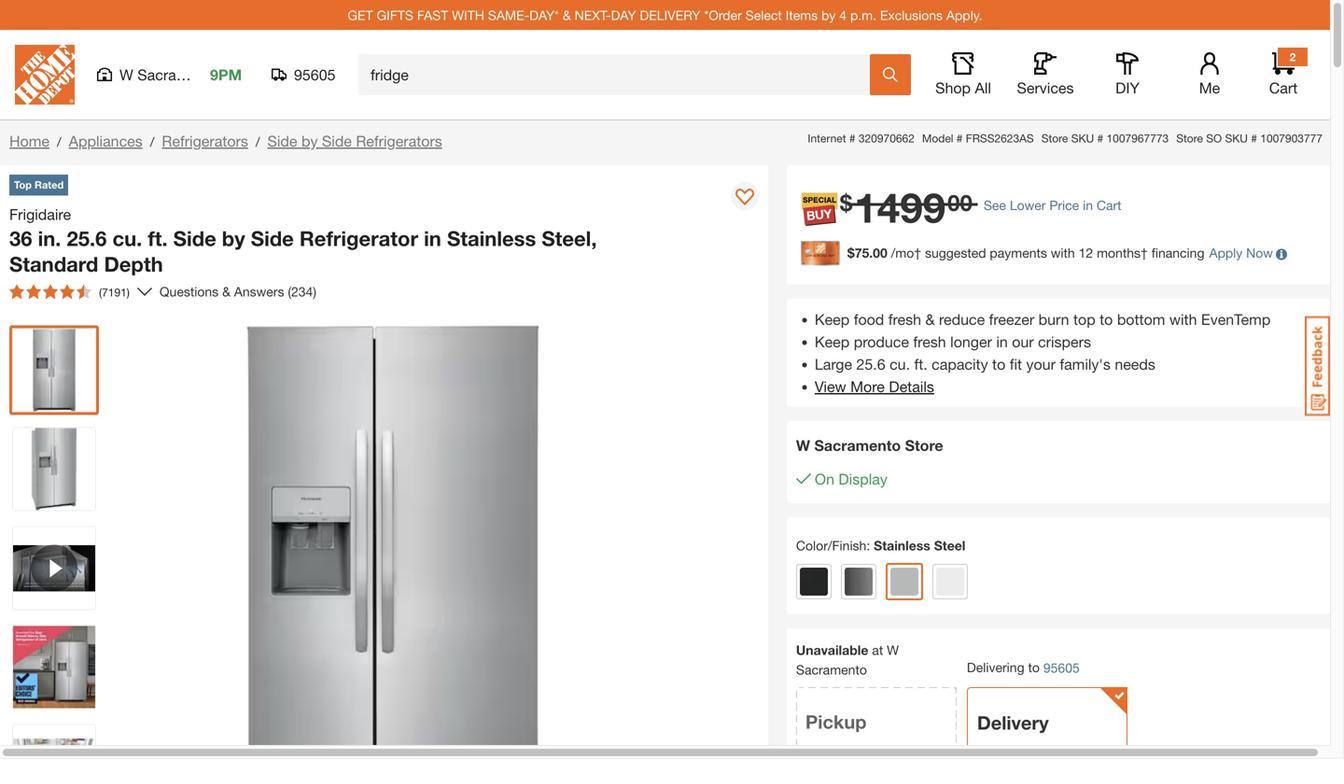 Task type: describe. For each thing, give the bounding box(es) containing it.
internet # 320970662 model # frss2623as store sku # 1007967773 store so sku # 1007903777
[[808, 132, 1323, 145]]

1007903777
[[1261, 132, 1323, 145]]

w sacramento 9pm
[[120, 66, 242, 84]]

stainless steel frigidaire side by side refrigerators frss2623as 64.0 image
[[13, 329, 95, 411]]

rated
[[35, 179, 64, 191]]

What can we help you find today? search field
[[371, 55, 869, 94]]

4
[[840, 7, 847, 23]]

apply now link
[[1210, 245, 1273, 261]]

food
[[854, 310, 884, 328]]

w sacramento
[[796, 642, 899, 677]]

pickup
[[806, 710, 867, 733]]

w for w sacramento store
[[796, 436, 810, 454]]

frigidaire link
[[9, 203, 78, 225]]

6309409521112 image
[[13, 527, 95, 609]]

cu. inside frigidaire 36 in. 25.6 cu. ft. side by side refrigerator in stainless steel, standard depth
[[112, 226, 142, 251]]

1 vertical spatial cart
[[1097, 197, 1122, 213]]

320970662
[[859, 132, 915, 145]]

0 vertical spatial cart
[[1270, 79, 1298, 97]]

0 vertical spatial with
[[1051, 245, 1075, 261]]

all
[[975, 79, 991, 97]]

$75.00
[[848, 245, 888, 261]]

internet
[[808, 132, 846, 145]]

& inside keep food fresh & reduce freezer burn top to bottom with eventemp keep produce fresh longer in our crispers large 25.6 cu. ft. capacity to fit your family's needs view more details
[[926, 310, 935, 328]]

produce
[[854, 333, 909, 350]]

2 horizontal spatial store
[[1177, 132, 1203, 145]]

view
[[815, 377, 847, 395]]

delivery
[[1024, 743, 1069, 758]]

1499
[[855, 182, 946, 231]]

appliances link
[[69, 132, 143, 150]]

1 refrigerators from the left
[[162, 132, 248, 150]]

steel,
[[542, 226, 597, 251]]

0 horizontal spatial to
[[993, 355, 1006, 373]]

$75.00 /mo† suggested payments with 12 months† financing
[[848, 245, 1205, 261]]

3 # from the left
[[1098, 132, 1104, 145]]

top rated
[[14, 179, 64, 191]]

to inside the delivering to 95605
[[1028, 660, 1040, 675]]

12
[[1079, 245, 1093, 261]]

price
[[1050, 197, 1080, 213]]

:
[[867, 538, 870, 553]]

sacramento for 9pm
[[137, 66, 219, 84]]

pickup unavailable
[[806, 710, 873, 757]]

ft. inside keep food fresh & reduce freezer burn top to bottom with eventemp keep produce fresh longer in our crispers large 25.6 cu. ft. capacity to fit your family's needs view more details
[[914, 355, 928, 373]]

crispers
[[1038, 333, 1091, 350]]

exclusions
[[880, 7, 943, 23]]

2 / from the left
[[150, 134, 154, 149]]

top
[[1074, 310, 1096, 328]]

feedback link image
[[1305, 316, 1330, 416]]

in inside frigidaire 36 in. 25.6 cu. ft. side by side refrigerator in stainless steel, standard depth
[[424, 226, 441, 251]]

home link
[[9, 132, 49, 150]]

keep food fresh & reduce freezer burn top to bottom with eventemp keep produce fresh longer in our crispers large 25.6 cu. ft. capacity to fit your family's needs view more details
[[815, 310, 1271, 395]]

months†
[[1097, 245, 1148, 261]]

delivery
[[977, 711, 1049, 734]]

apply now image
[[801, 241, 848, 265]]

day
[[611, 7, 636, 23]]

on
[[815, 470, 835, 488]]

freezer
[[989, 310, 1035, 328]]

so
[[1207, 132, 1222, 145]]

gifts
[[377, 7, 414, 23]]

w for w sacramento
[[887, 642, 899, 658]]

services
[[1017, 79, 1074, 97]]

at
[[872, 642, 883, 658]]

bottom
[[1117, 310, 1166, 328]]

financing
[[1152, 245, 1205, 261]]

frigidaire 36 in. 25.6 cu. ft. side by side refrigerator in stainless steel, standard depth
[[9, 205, 597, 276]]

frss2623as
[[966, 132, 1034, 145]]

$ 1499 00
[[840, 182, 973, 231]]

1 sku from the left
[[1072, 132, 1094, 145]]

burn
[[1039, 310, 1070, 328]]

family's
[[1060, 355, 1111, 373]]

delivering
[[967, 660, 1025, 675]]

view more details link
[[815, 377, 935, 395]]

stainless inside frigidaire 36 in. 25.6 cu. ft. side by side refrigerator in stainless steel, standard depth
[[447, 226, 536, 251]]

delivery
[[640, 7, 701, 23]]

unavailable at
[[796, 642, 887, 658]]

95605 link
[[1044, 658, 1080, 678]]

depth
[[104, 252, 163, 276]]

on display
[[815, 470, 888, 488]]

1 vertical spatial fresh
[[914, 333, 946, 350]]

our
[[1012, 333, 1034, 350]]

1 # from the left
[[849, 132, 856, 145]]

ft. inside frigidaire 36 in. 25.6 cu. ft. side by side refrigerator in stainless steel, standard depth
[[148, 226, 168, 251]]

(7191)
[[99, 286, 130, 299]]

0 vertical spatial unavailable
[[796, 642, 869, 658]]

me
[[1200, 79, 1221, 97]]

see
[[984, 197, 1006, 213]]

large
[[815, 355, 852, 373]]

refrigerator
[[300, 226, 418, 251]]

00
[[948, 189, 973, 216]]

by for refrigerator
[[222, 226, 245, 251]]

shop all
[[936, 79, 991, 97]]

4.5 stars image
[[9, 284, 91, 299]]

stainless steel frigidaire side by side refrigerators frss2623as a0.3 image
[[13, 725, 95, 759]]

1 keep from the top
[[815, 310, 850, 328]]

the home depot logo image
[[15, 45, 75, 105]]

answers
[[234, 284, 284, 299]]

0 vertical spatial fresh
[[889, 310, 922, 328]]

black stainless steel image
[[845, 567, 873, 595]]

lower
[[1010, 197, 1046, 213]]

0 horizontal spatial store
[[905, 436, 944, 454]]

36
[[9, 226, 32, 251]]

2
[[1290, 50, 1296, 63]]

2 horizontal spatial to
[[1100, 310, 1113, 328]]

suggested
[[925, 245, 986, 261]]



Task type: locate. For each thing, give the bounding box(es) containing it.
model
[[922, 132, 954, 145]]

in inside keep food fresh & reduce freezer burn top to bottom with eventemp keep produce fresh longer in our crispers large 25.6 cu. ft. capacity to fit your family's needs view more details
[[997, 333, 1008, 350]]

by inside frigidaire 36 in. 25.6 cu. ft. side by side refrigerator in stainless steel, standard depth
[[222, 226, 245, 251]]

questions
[[160, 284, 219, 299]]

2 vertical spatial &
[[926, 310, 935, 328]]

1 vertical spatial with
[[1170, 310, 1197, 328]]

in right refrigerator
[[424, 226, 441, 251]]

delivery earliest delivery date
[[977, 711, 1099, 758]]

cart down 2 at the right top
[[1270, 79, 1298, 97]]

2 vertical spatial w
[[887, 642, 899, 658]]

side
[[268, 132, 297, 150], [322, 132, 352, 150], [173, 226, 216, 251], [251, 226, 294, 251]]

fresh
[[889, 310, 922, 328], [914, 333, 946, 350]]

0 vertical spatial cu.
[[112, 226, 142, 251]]

0 horizontal spatial by
[[222, 226, 245, 251]]

# left 1007903777
[[1251, 132, 1258, 145]]

& right day*
[[563, 7, 571, 23]]

sacramento
[[137, 66, 219, 84], [815, 436, 901, 454], [796, 662, 867, 677]]

get
[[348, 7, 373, 23]]

0 vertical spatial in
[[1083, 197, 1093, 213]]

0 horizontal spatial in
[[424, 226, 441, 251]]

in
[[1083, 197, 1093, 213], [424, 226, 441, 251], [997, 333, 1008, 350]]

by up "questions & answers (234)"
[[222, 226, 245, 251]]

fit
[[1010, 355, 1022, 373]]

1 vertical spatial unavailable
[[806, 742, 873, 757]]

store down services
[[1042, 132, 1068, 145]]

(7191) button
[[2, 277, 137, 307]]

stainless steel image
[[891, 567, 919, 595]]

$
[[840, 189, 853, 216]]

shop all button
[[934, 52, 993, 97]]

fast
[[417, 7, 448, 23]]

color/finish : stainless steel
[[796, 538, 966, 553]]

in right price
[[1083, 197, 1093, 213]]

stainless
[[447, 226, 536, 251], [874, 538, 931, 553]]

cu. inside keep food fresh & reduce freezer burn top to bottom with eventemp keep produce fresh longer in our crispers large 25.6 cu. ft. capacity to fit your family's needs view more details
[[890, 355, 910, 373]]

in left our
[[997, 333, 1008, 350]]

0 vertical spatial &
[[563, 7, 571, 23]]

25.6 right in.
[[67, 226, 107, 251]]

by
[[822, 7, 836, 23], [302, 132, 318, 150], [222, 226, 245, 251]]

/ right refrigerators 'link'
[[256, 134, 260, 149]]

sku left 1007967773
[[1072, 132, 1094, 145]]

& left reduce
[[926, 310, 935, 328]]

0 vertical spatial stainless
[[447, 226, 536, 251]]

0 vertical spatial 95605
[[294, 66, 336, 84]]

color/finish
[[796, 538, 867, 553]]

cu. up details
[[890, 355, 910, 373]]

fresh up capacity on the right top
[[914, 333, 946, 350]]

white image
[[936, 567, 964, 595]]

25.6
[[67, 226, 107, 251], [857, 355, 886, 373]]

cart 2
[[1270, 50, 1298, 97]]

0 vertical spatial by
[[822, 7, 836, 23]]

1 horizontal spatial sku
[[1225, 132, 1248, 145]]

/ right the home
[[57, 134, 61, 149]]

by left 4 on the top of page
[[822, 7, 836, 23]]

2 horizontal spatial /
[[256, 134, 260, 149]]

questions & answers (234)
[[160, 284, 316, 299]]

2 # from the left
[[957, 132, 963, 145]]

0 horizontal spatial cart
[[1097, 197, 1122, 213]]

95605
[[294, 66, 336, 84], [1044, 660, 1080, 675]]

1 horizontal spatial refrigerators
[[356, 132, 442, 150]]

to left fit
[[993, 355, 1006, 373]]

with
[[452, 7, 484, 23]]

2 vertical spatial sacramento
[[796, 662, 867, 677]]

stainless steel frigidaire side by side refrigerators frss2623as e1.1 image
[[13, 428, 95, 510]]

keep left food
[[815, 310, 850, 328]]

95605 inside button
[[294, 66, 336, 84]]

2 vertical spatial in
[[997, 333, 1008, 350]]

1 vertical spatial 95605
[[1044, 660, 1080, 675]]

reduce
[[939, 310, 985, 328]]

1 horizontal spatial w
[[796, 436, 810, 454]]

more
[[851, 377, 885, 395]]

ft. up depth
[[148, 226, 168, 251]]

now
[[1247, 245, 1273, 261]]

2 horizontal spatial in
[[1083, 197, 1093, 213]]

store down details
[[905, 436, 944, 454]]

1 vertical spatial ft.
[[914, 355, 928, 373]]

day*
[[529, 7, 559, 23]]

steel
[[934, 538, 966, 553]]

by down 95605 button
[[302, 132, 318, 150]]

capacity
[[932, 355, 988, 373]]

w
[[120, 66, 133, 84], [796, 436, 810, 454], [887, 642, 899, 658]]

95605 inside the delivering to 95605
[[1044, 660, 1080, 675]]

unavailable
[[796, 642, 869, 658], [806, 742, 873, 757]]

cu. up depth
[[112, 226, 142, 251]]

2 vertical spatial by
[[222, 226, 245, 251]]

0 horizontal spatial sku
[[1072, 132, 1094, 145]]

1 horizontal spatial &
[[563, 7, 571, 23]]

ft.
[[148, 226, 168, 251], [914, 355, 928, 373]]

0 horizontal spatial &
[[222, 284, 231, 299]]

needs
[[1115, 355, 1156, 373]]

0 horizontal spatial /
[[57, 134, 61, 149]]

0 horizontal spatial stainless
[[447, 226, 536, 251]]

0 horizontal spatial refrigerators
[[162, 132, 248, 150]]

eventemp
[[1202, 310, 1271, 328]]

with right bottom
[[1170, 310, 1197, 328]]

sacramento up refrigerators 'link'
[[137, 66, 219, 84]]

apply now
[[1210, 245, 1273, 261]]

0 vertical spatial ft.
[[148, 226, 168, 251]]

&
[[563, 7, 571, 23], [222, 284, 231, 299], [926, 310, 935, 328]]

0 vertical spatial keep
[[815, 310, 850, 328]]

store left so
[[1177, 132, 1203, 145]]

1 horizontal spatial store
[[1042, 132, 1068, 145]]

3 / from the left
[[256, 134, 260, 149]]

sacramento down unavailable at
[[796, 662, 867, 677]]

keep up 'large'
[[815, 333, 850, 350]]

1 horizontal spatial cu.
[[890, 355, 910, 373]]

shop
[[936, 79, 971, 97]]

to left '95605' link
[[1028, 660, 1040, 675]]

/ right appliances "link"
[[150, 134, 154, 149]]

sku right so
[[1225, 132, 1248, 145]]

by for refrigerators
[[302, 132, 318, 150]]

see lower price in cart
[[984, 197, 1122, 213]]

1 horizontal spatial cart
[[1270, 79, 1298, 97]]

in.
[[38, 226, 61, 251]]

25.6 inside keep food fresh & reduce freezer burn top to bottom with eventemp keep produce fresh longer in our crispers large 25.6 cu. ft. capacity to fit your family's needs view more details
[[857, 355, 886, 373]]

1007967773
[[1107, 132, 1169, 145]]

1 horizontal spatial in
[[997, 333, 1008, 350]]

1 vertical spatial in
[[424, 226, 441, 251]]

2 horizontal spatial by
[[822, 7, 836, 23]]

0 horizontal spatial 95605
[[294, 66, 336, 84]]

& left "answers"
[[222, 284, 231, 299]]

side by side refrigerators link
[[268, 132, 442, 150]]

sacramento inside w sacramento
[[796, 662, 867, 677]]

2 refrigerators from the left
[[356, 132, 442, 150]]

1 vertical spatial keep
[[815, 333, 850, 350]]

1 horizontal spatial to
[[1028, 660, 1040, 675]]

(7191) link
[[2, 277, 152, 307]]

your
[[1027, 355, 1056, 373]]

diy button
[[1098, 52, 1158, 97]]

black image
[[800, 567, 828, 595]]

sacramento up display at the bottom of page
[[815, 436, 901, 454]]

sacramento for store
[[815, 436, 901, 454]]

1 horizontal spatial by
[[302, 132, 318, 150]]

ft. up details
[[914, 355, 928, 373]]

w inside w sacramento
[[887, 642, 899, 658]]

0 horizontal spatial cu.
[[112, 226, 142, 251]]

0 vertical spatial to
[[1100, 310, 1113, 328]]

1 horizontal spatial ft.
[[914, 355, 928, 373]]

sku
[[1072, 132, 1094, 145], [1225, 132, 1248, 145]]

4 # from the left
[[1251, 132, 1258, 145]]

1 vertical spatial w
[[796, 436, 810, 454]]

home / appliances / refrigerators / side by side refrigerators
[[9, 132, 442, 150]]

stainless steel frigidaire side by side refrigerators frss2623as 40.2 image
[[13, 626, 95, 708]]

delivering to 95605
[[967, 660, 1080, 675]]

# right model
[[957, 132, 963, 145]]

1 vertical spatial cu.
[[890, 355, 910, 373]]

# left 1007967773
[[1098, 132, 1104, 145]]

display image
[[736, 189, 754, 207]]

stainless right ":"
[[874, 538, 931, 553]]

longer
[[951, 333, 992, 350]]

25.6 up more
[[857, 355, 886, 373]]

diy
[[1116, 79, 1140, 97]]

1 vertical spatial stainless
[[874, 538, 931, 553]]

with inside keep food fresh & reduce freezer burn top to bottom with eventemp keep produce fresh longer in our crispers large 25.6 cu. ft. capacity to fit your family's needs view more details
[[1170, 310, 1197, 328]]

95605 up side by side refrigerators link
[[294, 66, 336, 84]]

1 / from the left
[[57, 134, 61, 149]]

payments
[[990, 245, 1047, 261]]

apply.
[[947, 7, 983, 23]]

with left 12
[[1051, 245, 1075, 261]]

2 sku from the left
[[1225, 132, 1248, 145]]

1 horizontal spatial 25.6
[[857, 355, 886, 373]]

date
[[1073, 743, 1099, 758]]

2 keep from the top
[[815, 333, 850, 350]]

0 vertical spatial w
[[120, 66, 133, 84]]

store
[[1042, 132, 1068, 145], [1177, 132, 1203, 145], [905, 436, 944, 454]]

items
[[786, 7, 818, 23]]

appliances
[[69, 132, 143, 150]]

w for w sacramento 9pm
[[120, 66, 133, 84]]

see lower price in cart link
[[984, 196, 1122, 215]]

1 horizontal spatial 95605
[[1044, 660, 1080, 675]]

standard
[[9, 252, 98, 276]]

2 horizontal spatial w
[[887, 642, 899, 658]]

/
[[57, 134, 61, 149], [150, 134, 154, 149], [256, 134, 260, 149]]

apply
[[1210, 245, 1243, 261]]

next-
[[575, 7, 611, 23]]

to
[[1100, 310, 1113, 328], [993, 355, 1006, 373], [1028, 660, 1040, 675]]

1 vertical spatial &
[[222, 284, 231, 299]]

0 vertical spatial sacramento
[[137, 66, 219, 84]]

1 vertical spatial by
[[302, 132, 318, 150]]

cart right price
[[1097, 197, 1122, 213]]

unavailable left at
[[796, 642, 869, 658]]

0 horizontal spatial with
[[1051, 245, 1075, 261]]

frigidaire
[[9, 205, 71, 223]]

cart
[[1270, 79, 1298, 97], [1097, 197, 1122, 213]]

25.6 inside frigidaire 36 in. 25.6 cu. ft. side by side refrigerator in stainless steel, standard depth
[[67, 226, 107, 251]]

with
[[1051, 245, 1075, 261], [1170, 310, 1197, 328]]

same-
[[488, 7, 530, 23]]

0 horizontal spatial w
[[120, 66, 133, 84]]

1 vertical spatial sacramento
[[815, 436, 901, 454]]

1 horizontal spatial with
[[1170, 310, 1197, 328]]

w sacramento store
[[796, 436, 944, 454]]

1 vertical spatial 25.6
[[857, 355, 886, 373]]

to right top
[[1100, 310, 1113, 328]]

95605 right delivering
[[1044, 660, 1080, 675]]

fresh up produce
[[889, 310, 922, 328]]

2 vertical spatial to
[[1028, 660, 1040, 675]]

unavailable down pickup
[[806, 742, 873, 757]]

# right internet
[[849, 132, 856, 145]]

0 horizontal spatial ft.
[[148, 226, 168, 251]]

1 horizontal spatial /
[[150, 134, 154, 149]]

2 horizontal spatial &
[[926, 310, 935, 328]]

refrigerators link
[[162, 132, 248, 150]]

1 vertical spatial to
[[993, 355, 1006, 373]]

0 vertical spatial 25.6
[[67, 226, 107, 251]]

stainless left steel,
[[447, 226, 536, 251]]

0 horizontal spatial 25.6
[[67, 226, 107, 251]]

1 horizontal spatial stainless
[[874, 538, 931, 553]]



Task type: vqa. For each thing, say whether or not it's contained in the screenshot.
HEAVY in Take on any big job. Skid steers, excavators, dump trailers, tractors, lifts and shredders are just some of the types of heavy equipment we offer to help you with whatever the job requires. We are a one-stop shop for large equipment and having what you need to complete your work is important to us.
no



